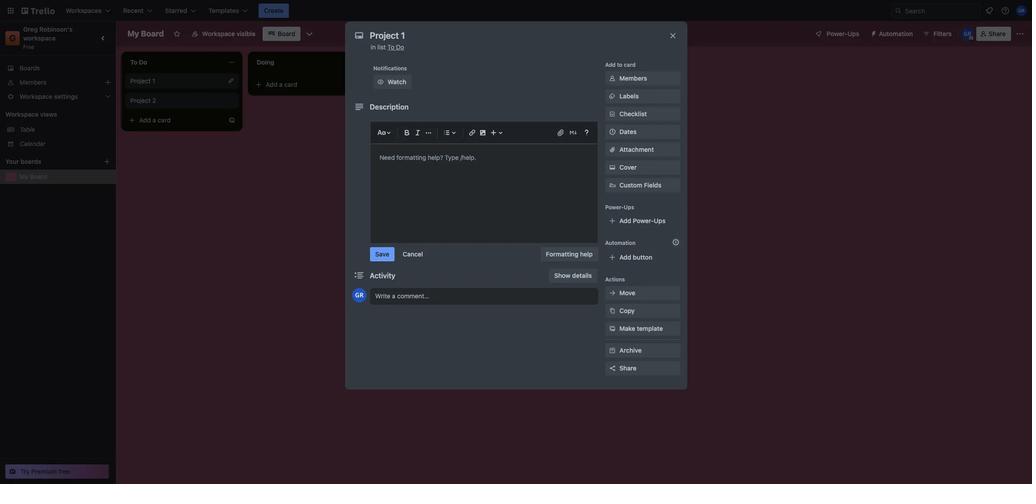 Task type: vqa. For each thing, say whether or not it's contained in the screenshot.
'Starred Icon' to the top
no



Task type: locate. For each thing, give the bounding box(es) containing it.
workspace inside button
[[202, 30, 235, 37]]

robinson's
[[39, 25, 73, 33]]

2 horizontal spatial a
[[406, 81, 409, 88]]

1 horizontal spatial share button
[[977, 27, 1012, 41]]

sm image left the watch
[[376, 78, 385, 87]]

calendar
[[20, 140, 45, 148]]

formatting
[[546, 251, 579, 258]]

1 vertical spatial project
[[130, 97, 151, 104]]

table
[[20, 126, 35, 133]]

0 vertical spatial power-
[[827, 30, 848, 37]]

sm image for move
[[608, 289, 617, 298]]

a
[[279, 81, 283, 88], [406, 81, 409, 88], [153, 116, 156, 124]]

1 horizontal spatial my
[[128, 29, 139, 38]]

project 2
[[130, 97, 156, 104]]

sm image inside cover link
[[608, 163, 617, 172]]

do
[[396, 43, 404, 51]]

0 horizontal spatial my
[[20, 173, 28, 181]]

button
[[633, 254, 653, 261]]

views
[[40, 111, 57, 118]]

Board name text field
[[123, 27, 168, 41]]

1 horizontal spatial add a card
[[266, 81, 298, 88]]

0 horizontal spatial add a card
[[139, 116, 171, 124]]

members
[[620, 74, 647, 82], [20, 78, 47, 86]]

dates
[[620, 128, 637, 136]]

0 horizontal spatial power-
[[605, 204, 624, 211]]

show menu image
[[1016, 29, 1025, 38]]

workspace
[[202, 30, 235, 37], [5, 111, 39, 118]]

members link down boards
[[0, 75, 116, 90]]

automation down the search icon
[[879, 30, 913, 37]]

link image
[[467, 128, 477, 138]]

ups inside "link"
[[654, 217, 666, 225]]

sm image inside 'watch' button
[[376, 78, 385, 87]]

power-
[[827, 30, 848, 37], [605, 204, 624, 211], [633, 217, 654, 225]]

share button down archive link
[[605, 362, 680, 376]]

sm image for checklist
[[608, 110, 617, 119]]

project for project 1
[[130, 77, 151, 85]]

activity
[[370, 272, 396, 280]]

power-ups
[[827, 30, 860, 37], [605, 204, 634, 211]]

sm image for members
[[608, 74, 617, 83]]

greg robinson (gregrobinson96) image right open information menu 'image'
[[1016, 5, 1027, 16]]

sm image down add to card
[[608, 74, 617, 83]]

image image
[[477, 128, 488, 138]]

sm image for labels
[[608, 92, 617, 101]]

1 horizontal spatial power-ups
[[827, 30, 860, 37]]

1 vertical spatial share
[[620, 365, 637, 372]]

1 vertical spatial my
[[20, 173, 28, 181]]

members link
[[605, 71, 680, 86], [0, 75, 116, 90]]

greg robinson's workspace free
[[23, 25, 74, 50]]

0 horizontal spatial share button
[[605, 362, 680, 376]]

add left 'button'
[[620, 254, 632, 261]]

cover
[[620, 164, 637, 171]]

ups down fields
[[654, 217, 666, 225]]

0 horizontal spatial automation
[[605, 240, 636, 247]]

1 vertical spatial automation
[[605, 240, 636, 247]]

0 horizontal spatial share
[[620, 365, 637, 372]]

table link
[[20, 125, 111, 134]]

1 horizontal spatial greg robinson (gregrobinson96) image
[[1016, 5, 1027, 16]]

members down boards
[[20, 78, 47, 86]]

2 vertical spatial ups
[[654, 217, 666, 225]]

sm image down actions
[[608, 289, 617, 298]]

make
[[620, 325, 636, 333]]

create button
[[259, 4, 289, 18]]

0 vertical spatial workspace
[[202, 30, 235, 37]]

open help dialog image
[[581, 128, 592, 138]]

0 vertical spatial power-ups
[[827, 30, 860, 37]]

sm image left checklist
[[608, 110, 617, 119]]

archive
[[620, 347, 642, 355]]

save button
[[370, 248, 395, 262]]

attachment
[[620, 146, 654, 153]]

share left the show menu image
[[989, 30, 1006, 37]]

sm image
[[867, 27, 879, 39], [608, 110, 617, 119], [608, 163, 617, 172], [608, 289, 617, 298], [608, 307, 617, 316], [608, 325, 617, 334]]

create from template… image
[[228, 117, 235, 124]]

project
[[130, 77, 151, 85], [130, 97, 151, 104]]

greg robinson (gregrobinson96) image
[[1016, 5, 1027, 16], [961, 28, 974, 40]]

copy
[[620, 307, 635, 315]]

sm image left make
[[608, 325, 617, 334]]

my down the your boards
[[20, 173, 28, 181]]

ups up the add power-ups
[[624, 204, 634, 211]]

1 horizontal spatial share
[[989, 30, 1006, 37]]

board left star or unstar board 'icon'
[[141, 29, 164, 38]]

0 vertical spatial greg robinson (gregrobinson96) image
[[1016, 5, 1027, 16]]

my board left star or unstar board 'icon'
[[128, 29, 164, 38]]

1 horizontal spatial my board
[[128, 29, 164, 38]]

attach and insert link image
[[556, 128, 565, 137]]

1 horizontal spatial board
[[141, 29, 164, 38]]

notifications
[[374, 65, 407, 72]]

0 vertical spatial ups
[[848, 30, 860, 37]]

formatting help
[[546, 251, 593, 258]]

automation up "add button"
[[605, 240, 636, 247]]

1 vertical spatial power-
[[605, 204, 624, 211]]

my board down "boards"
[[20, 173, 47, 181]]

0 horizontal spatial ups
[[624, 204, 634, 211]]

1 horizontal spatial a
[[279, 81, 283, 88]]

share down archive
[[620, 365, 637, 372]]

show details
[[555, 272, 592, 280]]

your boards
[[5, 158, 41, 165]]

add to card
[[605, 62, 636, 68]]

1 vertical spatial workspace
[[5, 111, 39, 118]]

1 vertical spatial share button
[[605, 362, 680, 376]]

add a card
[[266, 81, 298, 88], [392, 81, 424, 88], [139, 116, 171, 124]]

formatting help link
[[541, 248, 598, 262]]

add down project 2
[[139, 116, 151, 124]]

sm image left archive
[[608, 347, 617, 355]]

sm image inside move link
[[608, 289, 617, 298]]

board
[[141, 29, 164, 38], [278, 30, 295, 37], [30, 173, 47, 181]]

in
[[371, 43, 376, 51]]

sm image inside checklist "link"
[[608, 110, 617, 119]]

1 vertical spatial my board
[[20, 173, 47, 181]]

editor toolbar toolbar
[[374, 126, 594, 140]]

1 vertical spatial power-ups
[[605, 204, 634, 211]]

card
[[624, 62, 636, 68], [284, 81, 298, 88], [411, 81, 424, 88], [158, 116, 171, 124]]

sm image left labels on the right of the page
[[608, 92, 617, 101]]

visible
[[237, 30, 256, 37]]

to
[[388, 43, 395, 51]]

workspace left the visible
[[202, 30, 235, 37]]

board inside board name "text field"
[[141, 29, 164, 38]]

sm image for archive
[[608, 347, 617, 355]]

1 horizontal spatial workspace
[[202, 30, 235, 37]]

project 1
[[130, 77, 155, 85]]

0 vertical spatial automation
[[879, 30, 913, 37]]

1 project from the top
[[130, 77, 151, 85]]

workspace visible
[[202, 30, 256, 37]]

sm image left cover
[[608, 163, 617, 172]]

greg robinson (gregrobinson96) image right filters
[[961, 28, 974, 40]]

0 horizontal spatial workspace
[[5, 111, 39, 118]]

greg robinson's workspace link
[[23, 25, 74, 42]]

copy link
[[605, 304, 680, 318]]

my board link
[[20, 173, 111, 182]]

add inside "link"
[[620, 217, 632, 225]]

project left 1
[[130, 77, 151, 85]]

members up labels on the right of the page
[[620, 74, 647, 82]]

sm image inside automation button
[[867, 27, 879, 39]]

members link up labels link
[[605, 71, 680, 86]]

0 horizontal spatial power-ups
[[605, 204, 634, 211]]

filters button
[[920, 27, 955, 41]]

add a card button
[[252, 78, 351, 92], [378, 78, 478, 92], [125, 113, 225, 128]]

1 vertical spatial greg robinson (gregrobinson96) image
[[961, 28, 974, 40]]

labels
[[620, 92, 639, 100]]

my left star or unstar board 'icon'
[[128, 29, 139, 38]]

sm image
[[608, 74, 617, 83], [376, 78, 385, 87], [608, 92, 617, 101], [608, 347, 617, 355]]

board down "boards"
[[30, 173, 47, 181]]

1 horizontal spatial power-
[[633, 217, 654, 225]]

2 vertical spatial power-
[[633, 217, 654, 225]]

2 project from the top
[[130, 97, 151, 104]]

automation
[[879, 30, 913, 37], [605, 240, 636, 247]]

ups
[[848, 30, 860, 37], [624, 204, 634, 211], [654, 217, 666, 225]]

attachment button
[[605, 143, 680, 157]]

sm image inside copy 'link'
[[608, 307, 617, 316]]

2 horizontal spatial power-
[[827, 30, 848, 37]]

0 vertical spatial my
[[128, 29, 139, 38]]

Main content area, start typing to enter text. text field
[[380, 153, 589, 163]]

2 horizontal spatial ups
[[848, 30, 860, 37]]

try premium free
[[21, 468, 70, 476]]

share
[[989, 30, 1006, 37], [620, 365, 637, 372]]

0 horizontal spatial board
[[30, 173, 47, 181]]

workspace for workspace visible
[[202, 30, 235, 37]]

share button
[[977, 27, 1012, 41], [605, 362, 680, 376]]

board left customize views icon
[[278, 30, 295, 37]]

sm image left copy
[[608, 307, 617, 316]]

project 1 link
[[130, 77, 234, 86]]

move
[[620, 289, 636, 297]]

0 horizontal spatial add a card button
[[125, 113, 225, 128]]

ups left automation button on the right top of the page
[[848, 30, 860, 37]]

1 horizontal spatial automation
[[879, 30, 913, 37]]

labels link
[[605, 89, 680, 103]]

boards
[[21, 158, 41, 165]]

project left the 2
[[130, 97, 151, 104]]

watch button
[[374, 75, 412, 89]]

add down custom
[[620, 217, 632, 225]]

0 vertical spatial my board
[[128, 29, 164, 38]]

0 notifications image
[[984, 5, 995, 16]]

my board
[[128, 29, 164, 38], [20, 173, 47, 181]]

workspace up table
[[5, 111, 39, 118]]

in list to do
[[371, 43, 404, 51]]

2 horizontal spatial board
[[278, 30, 295, 37]]

add
[[605, 62, 616, 68], [266, 81, 278, 88], [392, 81, 404, 88], [139, 116, 151, 124], [620, 217, 632, 225], [620, 254, 632, 261]]

open information menu image
[[1001, 6, 1010, 15]]

checklist link
[[605, 107, 680, 121]]

sm image inside the make template link
[[608, 325, 617, 334]]

template
[[637, 325, 663, 333]]

0 vertical spatial project
[[130, 77, 151, 85]]

sm image for make template
[[608, 325, 617, 334]]

g link
[[5, 31, 20, 45]]

share button down "0 notifications" image
[[977, 27, 1012, 41]]

1 horizontal spatial ups
[[654, 217, 666, 225]]

workspace visible button
[[186, 27, 261, 41]]

try premium free button
[[5, 465, 109, 479]]

custom fields
[[620, 182, 662, 189]]

sm image inside archive link
[[608, 347, 617, 355]]

sm image right power-ups button
[[867, 27, 879, 39]]

ups inside button
[[848, 30, 860, 37]]

sm image inside labels link
[[608, 92, 617, 101]]

add down 'notifications'
[[392, 81, 404, 88]]

power-ups inside button
[[827, 30, 860, 37]]

None text field
[[366, 28, 660, 44]]



Task type: describe. For each thing, give the bounding box(es) containing it.
make template link
[[605, 322, 680, 336]]

1 horizontal spatial add a card button
[[252, 78, 351, 92]]

free
[[23, 44, 34, 50]]

card for the middle add a card 'button'
[[284, 81, 298, 88]]

help
[[580, 251, 593, 258]]

create
[[264, 7, 284, 14]]

premium
[[31, 468, 57, 476]]

archive link
[[605, 344, 680, 358]]

view markdown image
[[569, 128, 578, 137]]

custom
[[620, 182, 643, 189]]

card for rightmost add a card 'button'
[[411, 81, 424, 88]]

card for left add a card 'button'
[[158, 116, 171, 124]]

search image
[[895, 7, 902, 14]]

custom fields button
[[605, 181, 680, 190]]

lists image
[[441, 128, 452, 138]]

2
[[152, 97, 156, 104]]

2 horizontal spatial add a card
[[392, 81, 424, 88]]

boards link
[[0, 61, 116, 75]]

0 horizontal spatial members link
[[0, 75, 116, 90]]

filters
[[934, 30, 952, 37]]

save
[[375, 251, 390, 258]]

checklist
[[620, 110, 647, 118]]

primary element
[[0, 0, 1033, 21]]

show
[[555, 272, 571, 280]]

sm image for watch
[[376, 78, 385, 87]]

board inside my board link
[[30, 173, 47, 181]]

g
[[9, 33, 16, 43]]

workspace for workspace views
[[5, 111, 39, 118]]

customize views image
[[305, 29, 314, 38]]

workspace
[[23, 34, 56, 42]]

move link
[[605, 286, 680, 301]]

add button
[[620, 254, 653, 261]]

dates button
[[605, 125, 680, 139]]

your boards with 1 items element
[[5, 157, 90, 167]]

my inside board name "text field"
[[128, 29, 139, 38]]

add power-ups
[[620, 217, 666, 225]]

boards
[[20, 64, 40, 72]]

free
[[58, 468, 70, 476]]

add right edit card icon
[[266, 81, 278, 88]]

make template
[[620, 325, 663, 333]]

power- inside power-ups button
[[827, 30, 848, 37]]

add power-ups link
[[605, 214, 680, 228]]

project 2 link
[[130, 96, 234, 105]]

details
[[572, 272, 592, 280]]

1 horizontal spatial members
[[620, 74, 647, 82]]

0 vertical spatial share button
[[977, 27, 1012, 41]]

your
[[5, 158, 19, 165]]

1
[[152, 77, 155, 85]]

star or unstar board image
[[174, 30, 181, 37]]

sm image for automation
[[867, 27, 879, 39]]

greg
[[23, 25, 38, 33]]

description
[[370, 103, 409, 111]]

Write a comment text field
[[370, 289, 598, 305]]

sm image for copy
[[608, 307, 617, 316]]

italic ⌘i image
[[412, 128, 423, 138]]

2 horizontal spatial add a card button
[[378, 78, 478, 92]]

greg robinson (gregrobinson96) image
[[352, 289, 366, 303]]

0 vertical spatial share
[[989, 30, 1006, 37]]

bold ⌘b image
[[402, 128, 412, 138]]

1 vertical spatial ups
[[624, 204, 634, 211]]

switch to… image
[[6, 6, 15, 15]]

text styles image
[[376, 128, 387, 138]]

automation inside automation button
[[879, 30, 913, 37]]

0 horizontal spatial my board
[[20, 173, 47, 181]]

1 horizontal spatial members link
[[605, 71, 680, 86]]

power- inside add power-ups "link"
[[633, 217, 654, 225]]

try
[[21, 468, 30, 476]]

project for project 2
[[130, 97, 151, 104]]

0 horizontal spatial members
[[20, 78, 47, 86]]

workspace views
[[5, 111, 57, 118]]

Search field
[[902, 4, 980, 17]]

actions
[[605, 277, 625, 283]]

calendar link
[[20, 140, 111, 149]]

0 horizontal spatial a
[[153, 116, 156, 124]]

0 horizontal spatial greg robinson (gregrobinson96) image
[[961, 28, 974, 40]]

board link
[[263, 27, 301, 41]]

automation button
[[867, 27, 919, 41]]

board inside board link
[[278, 30, 295, 37]]

power-ups button
[[809, 27, 865, 41]]

list
[[378, 43, 386, 51]]

cover link
[[605, 161, 680, 175]]

cancel
[[403, 251, 423, 258]]

add board image
[[103, 158, 111, 165]]

add inside button
[[620, 254, 632, 261]]

to do link
[[388, 43, 404, 51]]

more formatting image
[[423, 128, 434, 138]]

edit card image
[[227, 77, 235, 84]]

fields
[[644, 182, 662, 189]]

to
[[617, 62, 623, 68]]

add button button
[[605, 251, 680, 265]]

sm image for cover
[[608, 163, 617, 172]]

add left to
[[605, 62, 616, 68]]

my board inside board name "text field"
[[128, 29, 164, 38]]

cancel button
[[398, 248, 429, 262]]

watch
[[388, 78, 406, 86]]

show details link
[[549, 269, 597, 283]]



